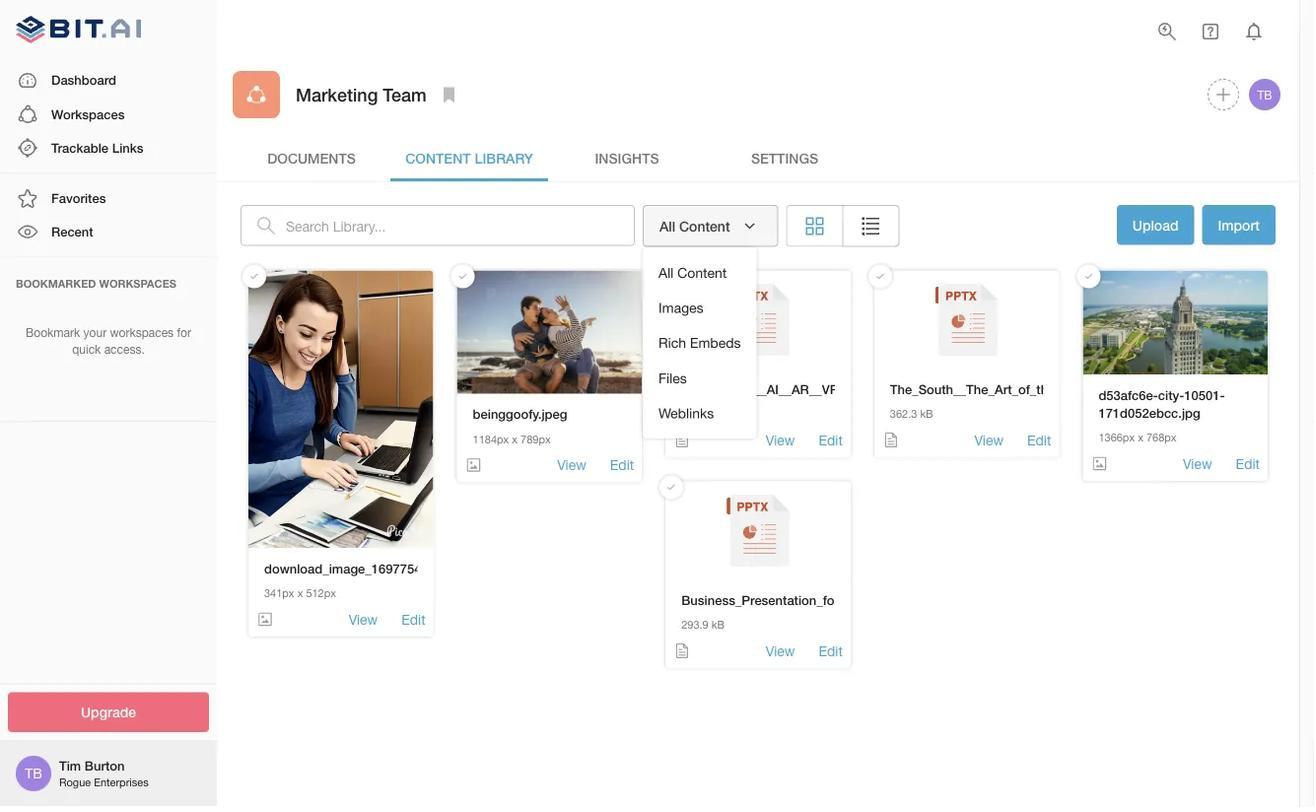 Task type: locate. For each thing, give the bounding box(es) containing it.
0 vertical spatial tb
[[1258, 88, 1273, 102]]

your
[[83, 326, 107, 340]]

341px x 512px
[[264, 587, 336, 600]]

x for download_image_1697754168778.png
[[298, 587, 303, 600]]

rich
[[659, 335, 687, 351]]

view link for download_image_1697754168778.png
[[349, 610, 378, 629]]

d53afc6e city 10501 171d052ebcc.jpg image
[[1083, 271, 1268, 375]]

content library link
[[391, 134, 548, 181]]

tab list
[[233, 134, 1284, 181]]

tim burton rogue enterprises
[[59, 759, 149, 790]]

workspaces
[[110, 326, 174, 340]]

all down insights link
[[660, 218, 676, 234]]

workspaces
[[99, 277, 177, 290]]

marketing team
[[296, 84, 427, 105]]

kb right the 302.2
[[712, 408, 725, 421]]

edit link for beinggoofy.jpeg
[[610, 456, 634, 475]]

files
[[659, 370, 687, 386]]

all content button up the images button
[[643, 205, 779, 247]]

documents
[[267, 150, 356, 166]]

view for beinggoofy.jpeg
[[558, 457, 587, 474]]

the_south__the_art_of_the_cypress.pptx
[[891, 382, 1141, 398]]

view
[[766, 432, 795, 449], [975, 432, 1004, 449], [1184, 456, 1213, 472], [558, 457, 587, 474], [349, 612, 378, 628], [766, 643, 795, 660]]

bookmarked workspaces
[[16, 277, 177, 290]]

upgrade
[[81, 705, 136, 721]]

edit link for download_image_1697754168778.png
[[402, 610, 426, 629]]

all content button
[[643, 205, 779, 247], [643, 255, 757, 291]]

all for 2nd all content button from the top
[[659, 265, 674, 281]]

kb right 293.9
[[712, 619, 725, 632]]

upload button
[[1117, 205, 1195, 247], [1117, 205, 1195, 245]]

download_image_1697754168778.png
[[264, 561, 491, 577]]

d53afc6e-
[[1099, 388, 1159, 403]]

bookmarked
[[16, 277, 96, 290]]

all content button up images
[[643, 255, 757, 291]]

all for 1st all content button from the top of the page
[[660, 218, 676, 234]]

tb
[[1258, 88, 1273, 102], [25, 766, 42, 782]]

1 horizontal spatial x
[[512, 433, 518, 446]]

1184px x 789px
[[473, 433, 551, 446]]

1 vertical spatial all content
[[659, 265, 727, 281]]

view for download_image_1697754168778.png
[[349, 612, 378, 628]]

upgrade button
[[8, 693, 209, 733]]

edit link
[[819, 431, 843, 450], [1028, 431, 1052, 450], [1237, 454, 1261, 474], [610, 456, 634, 475], [402, 610, 426, 629], [819, 642, 843, 661]]

0 vertical spatial all content button
[[643, 205, 779, 247]]

trackable
[[51, 140, 109, 155]]

all content
[[660, 218, 730, 234], [659, 265, 727, 281]]

0 vertical spatial all
[[660, 218, 676, 234]]

1 vertical spatial all content button
[[643, 255, 757, 291]]

bookmark image
[[438, 83, 461, 107]]

enterprises
[[94, 777, 149, 790]]

bookmark
[[26, 326, 80, 340]]

x left 768px
[[1138, 431, 1144, 444]]

burton
[[85, 759, 125, 774]]

1 vertical spatial tb
[[25, 766, 42, 782]]

city-
[[1159, 388, 1185, 403]]

files button
[[643, 361, 757, 396]]

trackable links button
[[0, 131, 217, 165]]

0 horizontal spatial x
[[298, 587, 303, 600]]

x
[[1138, 431, 1144, 444], [512, 433, 518, 446], [298, 587, 303, 600]]

2 vertical spatial content
[[678, 265, 727, 281]]

293.9
[[682, 619, 709, 632]]

download_image_1697754168778.png image
[[249, 271, 434, 549]]

302.2 kb
[[682, 408, 725, 421]]

kb
[[712, 408, 725, 421], [921, 408, 934, 421], [712, 619, 725, 632]]

view link for the_south__the_art_of_the_cypress.pptx
[[975, 431, 1004, 450]]

edit link for d53afc6e-city-10501- 171d052ebcc.jpg
[[1237, 454, 1261, 474]]

view link
[[766, 431, 795, 450], [975, 431, 1004, 450], [1184, 454, 1213, 474], [558, 456, 587, 475], [349, 610, 378, 629], [766, 642, 795, 661]]

content
[[406, 150, 471, 166], [680, 218, 730, 234], [678, 265, 727, 281]]

0 horizontal spatial tb
[[25, 766, 42, 782]]

1 vertical spatial content
[[680, 218, 730, 234]]

kb for 302.2 kb
[[712, 408, 725, 421]]

all up images
[[659, 265, 674, 281]]

kb right the 362.3
[[921, 408, 934, 421]]

dashboard button
[[0, 64, 217, 97]]

1 vertical spatial all
[[659, 265, 674, 281]]

rogue
[[59, 777, 91, 790]]

import button
[[1203, 205, 1276, 245]]

x left 512px
[[298, 587, 303, 600]]

view for d53afc6e-city-10501- 171d052ebcc.jpg
[[1184, 456, 1213, 472]]

0 vertical spatial all content
[[660, 218, 730, 234]]

tab list containing documents
[[233, 134, 1284, 181]]

recent
[[51, 224, 93, 240]]

x left 789px
[[512, 433, 518, 446]]

rich embeds
[[659, 335, 741, 351]]

2 horizontal spatial x
[[1138, 431, 1144, 444]]

marketing
[[296, 84, 378, 105]]

tim
[[59, 759, 81, 774]]

edit
[[819, 432, 843, 449], [1028, 432, 1052, 449], [1237, 456, 1261, 472], [610, 457, 634, 474], [402, 612, 426, 628], [819, 643, 843, 660]]

images
[[659, 300, 704, 316]]

d53afc6e-city-10501- 171d052ebcc.jpg
[[1099, 388, 1226, 421]]

weblinks
[[659, 405, 714, 422]]

group
[[787, 205, 900, 247]]

all
[[660, 218, 676, 234], [659, 265, 674, 281]]

trackable links
[[51, 140, 143, 155]]

1 horizontal spatial tb
[[1258, 88, 1273, 102]]



Task type: vqa. For each thing, say whether or not it's contained in the screenshot.


Task type: describe. For each thing, give the bounding box(es) containing it.
bookmark your workspaces for quick access.
[[26, 326, 191, 356]]

edit for the_south__the_art_of_the_cypress.pptx
[[1028, 432, 1052, 449]]

0 vertical spatial content
[[406, 150, 471, 166]]

1 all content button from the top
[[643, 205, 779, 247]]

insights
[[595, 150, 659, 166]]

kb for 293.9 kb
[[712, 619, 725, 632]]

embeds
[[690, 335, 741, 351]]

beinggoofy.jpeg image
[[457, 271, 642, 394]]

import
[[1219, 217, 1261, 233]]

access.
[[104, 343, 145, 356]]

view link for beinggoofy.jpeg
[[558, 456, 587, 475]]

library
[[475, 150, 533, 166]]

documents link
[[233, 134, 391, 181]]

2 all content button from the top
[[643, 255, 757, 291]]

beinggoofy.jpeg
[[473, 407, 568, 422]]

341px
[[264, 587, 295, 600]]

10501-
[[1185, 388, 1226, 403]]

edit for d53afc6e-city-10501- 171d052ebcc.jpg
[[1237, 456, 1261, 472]]

insights link
[[548, 134, 706, 181]]

edit for beinggoofy.jpeg
[[610, 457, 634, 474]]

x for d53afc6e-city-10501- 171d052ebcc.jpg
[[1138, 431, 1144, 444]]

512px
[[306, 587, 336, 600]]

789px
[[521, 433, 551, 446]]

workspaces button
[[0, 97, 217, 131]]

293.9 kb
[[682, 619, 725, 632]]

team
[[383, 84, 427, 105]]

1366px x 768px
[[1099, 431, 1177, 444]]

x for beinggoofy.jpeg
[[512, 433, 518, 446]]

tb inside button
[[1258, 88, 1273, 102]]

images button
[[643, 291, 757, 326]]

dashboard
[[51, 73, 116, 88]]

171d052ebcc.jpg
[[1099, 406, 1201, 421]]

links
[[112, 140, 143, 155]]

1366px
[[1099, 431, 1135, 444]]

workspaces
[[51, 106, 125, 122]]

settings
[[752, 150, 819, 166]]

edit for download_image_1697754168778.png
[[402, 612, 426, 628]]

Search Library... search field
[[286, 205, 635, 246]]

362.3
[[891, 408, 918, 421]]

quick
[[72, 343, 101, 356]]

302.2
[[682, 408, 709, 421]]

upload
[[1133, 217, 1179, 233]]

362.3 kb
[[891, 408, 934, 421]]

recent button
[[0, 215, 217, 249]]

content for 1st all content button from the top of the page
[[680, 218, 730, 234]]

768px
[[1147, 431, 1177, 444]]

kb for 362.3 kb
[[921, 408, 934, 421]]

for
[[177, 326, 191, 340]]

content library
[[406, 150, 533, 166]]

tb button
[[1247, 76, 1284, 113]]

edit link for the_south__the_art_of_the_cypress.pptx
[[1028, 431, 1052, 450]]

view for the_south__the_art_of_the_cypress.pptx
[[975, 432, 1004, 449]]

content for 2nd all content button from the top
[[678, 265, 727, 281]]

view link for d53afc6e-city-10501- 171d052ebcc.jpg
[[1184, 454, 1213, 474]]

rich embeds button
[[643, 326, 757, 361]]

favorites button
[[0, 182, 217, 215]]

weblinks button
[[643, 396, 757, 431]]

favorites
[[51, 191, 106, 206]]

settings link
[[706, 134, 864, 181]]

1184px
[[473, 433, 509, 446]]



